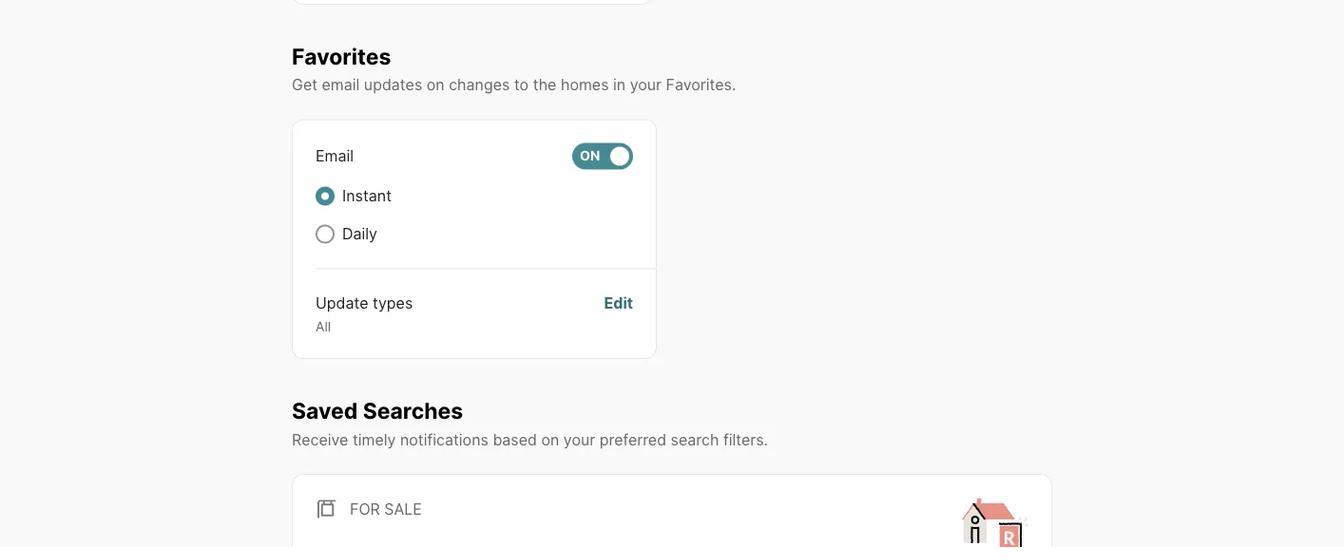 Task type: vqa. For each thing, say whether or not it's contained in the screenshot.
topmost /mo*
no



Task type: describe. For each thing, give the bounding box(es) containing it.
filters.
[[723, 430, 768, 449]]

your inside saved searches receive timely notifications based on your preferred search filters.
[[564, 430, 595, 449]]

instant
[[342, 187, 392, 205]]

saved searches receive timely notifications based on your preferred search filters.
[[292, 397, 768, 449]]

get
[[292, 76, 318, 94]]

update types all
[[316, 294, 413, 335]]

changes
[[449, 76, 510, 94]]

searches
[[363, 397, 463, 424]]

your inside favorites get email updates on changes to the homes in your favorites.
[[630, 76, 662, 94]]

on inside saved searches receive timely notifications based on your preferred search filters.
[[541, 430, 559, 449]]

to
[[514, 76, 529, 94]]

Instant radio
[[316, 187, 335, 206]]

update
[[316, 294, 369, 313]]

on
[[580, 148, 600, 164]]

sale
[[384, 500, 422, 518]]

timely
[[353, 430, 396, 449]]

notifications
[[400, 430, 489, 449]]

types
[[373, 294, 413, 313]]

receive
[[292, 430, 348, 449]]



Task type: locate. For each thing, give the bounding box(es) containing it.
on inside favorites get email updates on changes to the homes in your favorites.
[[427, 76, 445, 94]]

1 horizontal spatial your
[[630, 76, 662, 94]]

your
[[630, 76, 662, 94], [564, 430, 595, 449]]

on right the updates
[[427, 76, 445, 94]]

favorites get email updates on changes to the homes in your favorites.
[[292, 43, 736, 94]]

your right in
[[630, 76, 662, 94]]

for
[[350, 500, 380, 518]]

saved
[[292, 397, 358, 424]]

on
[[427, 76, 445, 94], [541, 430, 559, 449]]

Daily radio
[[316, 225, 335, 244]]

edit button
[[604, 292, 633, 336]]

email
[[322, 76, 360, 94]]

in
[[613, 76, 626, 94]]

edit
[[604, 294, 633, 313]]

0 vertical spatial your
[[630, 76, 662, 94]]

preferred
[[600, 430, 667, 449]]

search
[[671, 430, 719, 449]]

homes
[[561, 76, 609, 94]]

daily
[[342, 225, 377, 243]]

updates
[[364, 76, 422, 94]]

favorites.
[[666, 76, 736, 94]]

0 horizontal spatial on
[[427, 76, 445, 94]]

None checkbox
[[572, 143, 633, 170]]

your left preferred at left
[[564, 430, 595, 449]]

email
[[316, 147, 354, 165]]

the
[[533, 76, 557, 94]]

1 horizontal spatial on
[[541, 430, 559, 449]]

for sale
[[350, 500, 422, 518]]

1 vertical spatial your
[[564, 430, 595, 449]]

favorites
[[292, 43, 391, 69]]

based
[[493, 430, 537, 449]]

all
[[316, 319, 331, 335]]

0 vertical spatial on
[[427, 76, 445, 94]]

1 vertical spatial on
[[541, 430, 559, 449]]

0 horizontal spatial your
[[564, 430, 595, 449]]

on right based
[[541, 430, 559, 449]]



